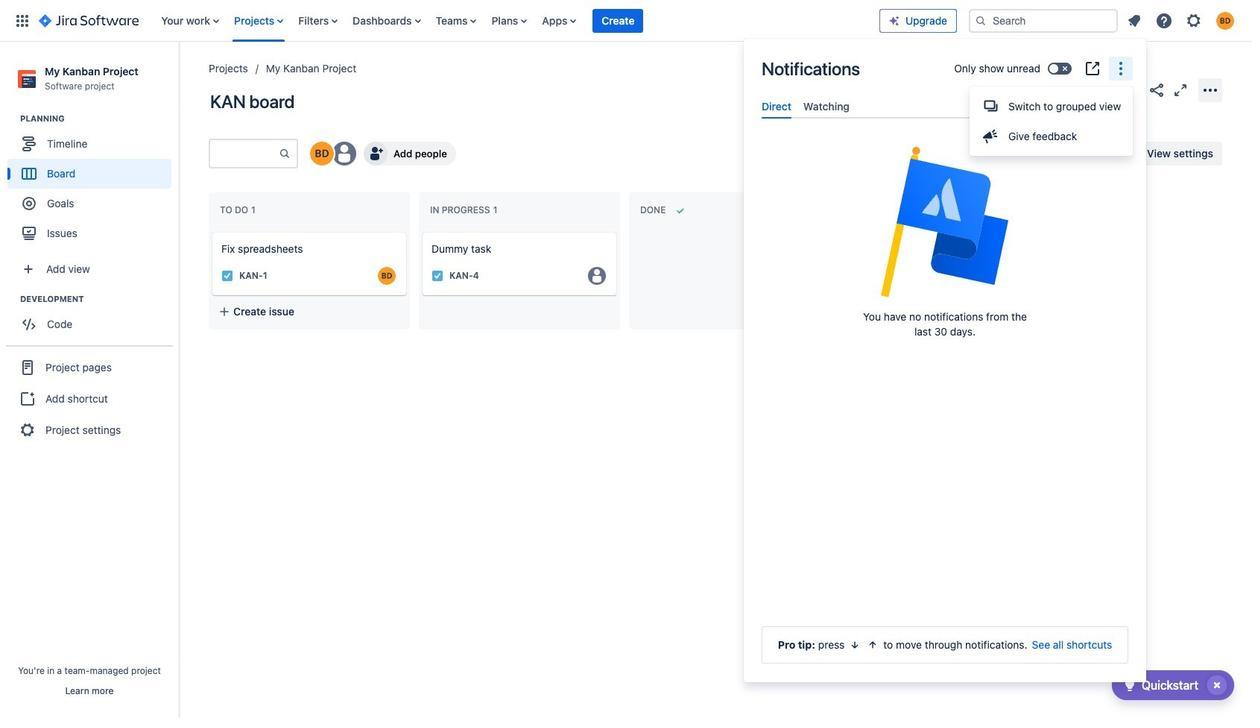 Task type: describe. For each thing, give the bounding box(es) containing it.
settings image
[[1186, 12, 1203, 29]]

help image
[[1156, 12, 1174, 29]]

appswitcher icon image
[[13, 12, 31, 29]]

heading for development icon
[[20, 293, 178, 305]]

create issue image
[[412, 222, 430, 240]]

your profile and settings image
[[1217, 12, 1235, 29]]

enter full screen image
[[1172, 81, 1190, 99]]

sidebar element
[[0, 42, 179, 718]]

task image
[[221, 270, 233, 282]]

check image
[[1121, 676, 1139, 694]]



Task type: vqa. For each thing, say whether or not it's contained in the screenshot.
Row Header
no



Task type: locate. For each thing, give the bounding box(es) containing it.
heading for planning 'image'
[[20, 113, 178, 125]]

arrow up image
[[867, 639, 879, 651]]

tab list
[[756, 94, 1135, 119]]

2 heading from the top
[[20, 293, 178, 305]]

0 vertical spatial heading
[[20, 113, 178, 125]]

star kan board image
[[1124, 81, 1142, 99]]

dialog
[[744, 39, 1147, 682]]

arrow down image
[[850, 639, 861, 651]]

1 horizontal spatial list
[[1121, 7, 1244, 34]]

sidebar navigation image
[[163, 60, 195, 89]]

banner
[[0, 0, 1253, 42]]

primary element
[[9, 0, 880, 41]]

goal image
[[22, 197, 36, 210]]

None search field
[[969, 9, 1118, 32]]

notifications image
[[1126, 12, 1144, 29]]

jira software image
[[39, 12, 139, 29], [39, 12, 139, 29]]

list item
[[593, 0, 644, 41]]

tab panel
[[756, 119, 1135, 132]]

1 heading from the top
[[20, 113, 178, 125]]

group
[[970, 86, 1134, 156], [7, 113, 178, 253], [7, 293, 178, 344], [6, 345, 173, 451]]

add people image
[[367, 145, 385, 163]]

open notifications in a new tab image
[[1084, 60, 1102, 78]]

heading
[[20, 113, 178, 125], [20, 293, 178, 305]]

more actions image
[[1202, 81, 1220, 99]]

list
[[154, 0, 880, 41], [1121, 7, 1244, 34]]

1 vertical spatial heading
[[20, 293, 178, 305]]

0 horizontal spatial list
[[154, 0, 880, 41]]

planning image
[[2, 110, 20, 128]]

create issue image
[[202, 222, 220, 240]]

dismiss quickstart image
[[1206, 673, 1230, 697]]

development image
[[2, 290, 20, 308]]

in progress element
[[430, 204, 501, 216]]

search image
[[975, 15, 987, 26]]

import image
[[947, 145, 965, 163]]

task image
[[432, 270, 444, 282]]

Search this board text field
[[210, 140, 279, 167]]

to do element
[[220, 204, 259, 216]]

Search field
[[969, 9, 1118, 32]]

more image
[[1113, 60, 1130, 78]]



